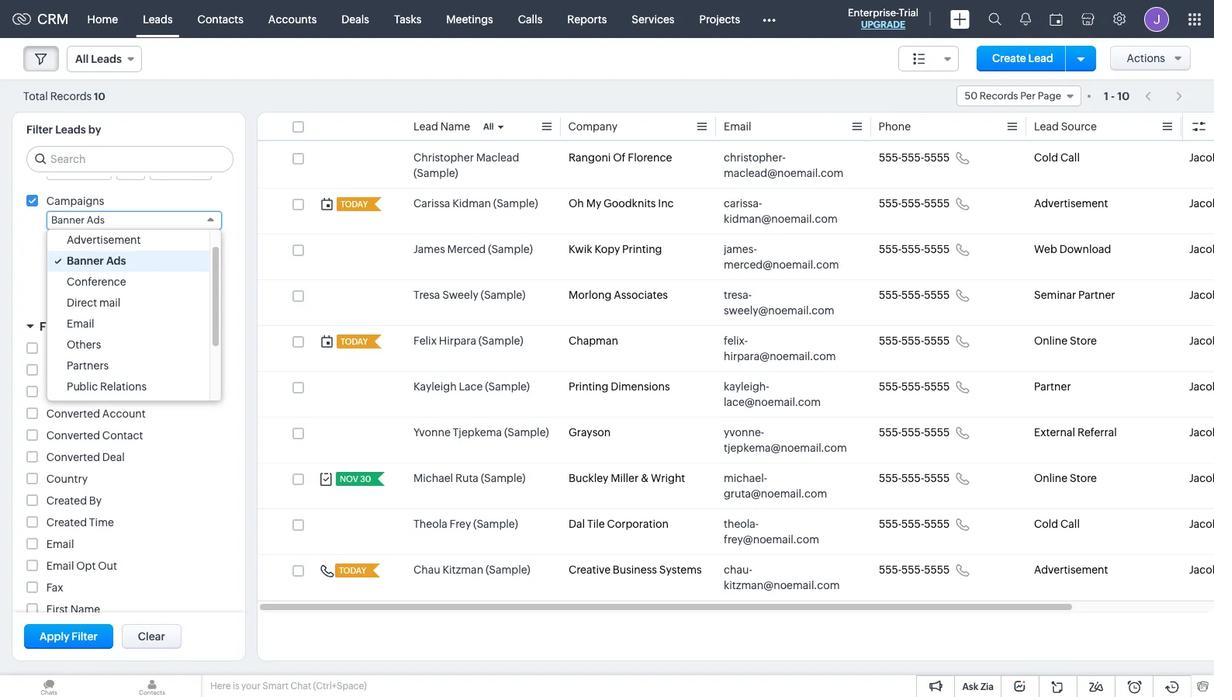 Task type: describe. For each thing, give the bounding box(es) containing it.
lace
[[459, 380, 483, 393]]

search element
[[980, 0, 1011, 38]]

james merced (sample)
[[414, 243, 533, 255]]

5 jacob from the top
[[1190, 335, 1215, 347]]

(sample) for chau kitzman (sample)
[[486, 564, 531, 576]]

felix-
[[724, 335, 748, 347]]

today link for carissa
[[337, 197, 370, 211]]

goodknits
[[604, 197, 656, 210]]

4 5555 from the top
[[925, 289, 950, 301]]

lead name
[[414, 120, 471, 133]]

projects link
[[687, 0, 753, 38]]

advertisement for creative business systems
[[1035, 564, 1109, 576]]

(ctrl+space)
[[313, 681, 367, 692]]

created by
[[46, 494, 102, 507]]

chau- kitzman@noemail.com link
[[724, 562, 848, 593]]

opt
[[76, 560, 96, 572]]

online for michael- gruta@noemail.com
[[1035, 472, 1068, 484]]

store for felix- hirpara@noemail.com
[[1070, 335, 1097, 347]]

call for theola- frey@noemail.com
[[1061, 518, 1080, 530]]

(sample) for yvonne tjepkema (sample)
[[504, 426, 549, 439]]

carissa- kidman@noemail.com link
[[724, 196, 848, 227]]

store for michael- gruta@noemail.com
[[1070, 472, 1097, 484]]

crm
[[37, 11, 69, 27]]

total records 10
[[23, 90, 105, 102]]

1
[[1105, 90, 1109, 102]]

0 vertical spatial partner
[[1079, 289, 1116, 301]]

created for created by
[[46, 494, 87, 507]]

6 jacob from the top
[[1190, 380, 1215, 393]]

external
[[1035, 426, 1076, 439]]

deals
[[342, 13, 369, 25]]

signals image
[[1021, 12, 1032, 26]]

ask
[[963, 682, 979, 692]]

banner inside field
[[51, 214, 85, 226]]

morlong associates
[[569, 289, 668, 301]]

filter leads by
[[26, 123, 101, 136]]

10 5555 from the top
[[925, 564, 950, 576]]

relations
[[100, 380, 147, 393]]

cold call for christopher- maclead@noemail.com
[[1035, 151, 1080, 164]]

banner ads inside field
[[51, 214, 105, 226]]

1 jacob from the top
[[1190, 151, 1215, 164]]

3 5555 from the top
[[925, 243, 950, 255]]

chat
[[291, 681, 311, 692]]

enterprise-
[[848, 7, 899, 19]]

public relations option
[[47, 376, 210, 397]]

calls
[[518, 13, 543, 25]]

james- merced@noemail.com
[[724, 243, 839, 271]]

meetings
[[447, 13, 493, 25]]

services link
[[620, 0, 687, 38]]

james merced (sample) link
[[414, 241, 533, 257]]

zia
[[981, 682, 994, 692]]

christopher maclead (sample) link
[[414, 150, 553, 181]]

filter for filter by fields
[[40, 320, 68, 333]]

1 horizontal spatial company
[[569, 120, 618, 133]]

converted account
[[46, 408, 146, 420]]

clear
[[138, 630, 165, 643]]

michael ruta (sample) link
[[414, 470, 526, 486]]

systems
[[660, 564, 702, 576]]

seminar
[[1035, 289, 1077, 301]]

converted for converted contact
[[46, 429, 100, 442]]

printing dimensions
[[569, 380, 670, 393]]

create
[[993, 52, 1027, 64]]

email up 'christopher-'
[[724, 120, 752, 133]]

time
[[89, 516, 114, 529]]

smart
[[263, 681, 289, 692]]

crm link
[[12, 11, 69, 27]]

contacts image
[[103, 675, 201, 697]]

services
[[632, 13, 675, 25]]

conference
[[67, 276, 126, 288]]

christopher- maclead@noemail.com
[[724, 151, 844, 179]]

lead for lead 
[[1190, 120, 1215, 133]]

ads inside field
[[87, 214, 105, 226]]

partners
[[67, 359, 109, 372]]

contacts
[[198, 13, 244, 25]]

converted contact
[[46, 429, 143, 442]]

10 jacob from the top
[[1190, 564, 1215, 576]]

nov 30
[[340, 474, 371, 484]]

email inside email option
[[67, 317, 94, 330]]

referral inside option
[[67, 401, 106, 414]]

enterprise-trial upgrade
[[848, 7, 919, 30]]

home
[[87, 13, 118, 25]]

chats image
[[0, 675, 98, 697]]

(sample) for james merced (sample)
[[488, 243, 533, 255]]

kayleigh- lace@noemail.com link
[[724, 379, 848, 410]]

christopher maclead (sample)
[[414, 151, 520, 179]]

wright
[[651, 472, 686, 484]]

9 5555 from the top
[[925, 518, 950, 530]]

today for felix hirpara (sample)
[[341, 337, 368, 346]]

referral program
[[67, 401, 152, 414]]

deal
[[102, 451, 125, 463]]

yvonne
[[414, 426, 451, 439]]

5 5555 from the top
[[925, 335, 950, 347]]

buckley miller & wright
[[569, 472, 686, 484]]

tjepkema@noemail.com
[[724, 442, 848, 454]]

theola
[[414, 518, 448, 530]]

carissa- kidman@noemail.com
[[724, 197, 838, 225]]

created for created time
[[46, 516, 87, 529]]

michael
[[414, 472, 453, 484]]

(sample) for kayleigh lace (sample)
[[485, 380, 530, 393]]

today link for felix
[[337, 335, 370, 349]]

apply
[[40, 630, 69, 643]]

1 - 10
[[1105, 90, 1130, 102]]

actions
[[1127, 52, 1166, 64]]

ads inside option
[[106, 255, 126, 267]]

kayleigh lace (sample)
[[414, 380, 530, 393]]

by
[[88, 123, 101, 136]]

filter for filter leads by
[[26, 123, 53, 136]]

chau kitzman (sample) link
[[414, 562, 531, 577]]

online store for felix- hirpara@noemail.com
[[1035, 335, 1097, 347]]

converted deal
[[46, 451, 125, 463]]

phone
[[879, 120, 912, 133]]

annual
[[46, 342, 82, 355]]

row group containing christopher maclead (sample)
[[258, 143, 1215, 601]]

seminar partner
[[1035, 289, 1116, 301]]

referral inside "row group"
[[1078, 426, 1118, 439]]

my
[[587, 197, 602, 210]]

10 for total records 10
[[94, 90, 105, 102]]

Search text field
[[27, 147, 233, 172]]

leads link
[[131, 0, 185, 38]]

(sample) for felix hirpara (sample)
[[479, 335, 524, 347]]

oh my goodknits inc
[[569, 197, 674, 210]]

lace@noemail.com
[[724, 396, 821, 408]]

name for first name
[[70, 603, 100, 616]]

theola frey (sample)
[[414, 518, 518, 530]]

cold for christopher- maclead@noemail.com
[[1035, 151, 1059, 164]]

1 vertical spatial company
[[46, 386, 96, 398]]

converted for converted account
[[46, 408, 100, 420]]

name for lead name
[[441, 120, 471, 133]]

others option
[[47, 335, 210, 356]]

5 555-555-5555 from the top
[[879, 335, 950, 347]]

corporation
[[607, 518, 669, 530]]

by for created
[[89, 494, 102, 507]]

contact
[[102, 429, 143, 442]]

4 jacob from the top
[[1190, 289, 1215, 301]]

6 555-555-5555 from the top
[[879, 380, 950, 393]]

0 vertical spatial printing
[[623, 243, 662, 255]]



Task type: vqa. For each thing, say whether or not it's contained in the screenshot.


Task type: locate. For each thing, give the bounding box(es) containing it.
1 vertical spatial online
[[1035, 472, 1068, 484]]

banner up "conference"
[[67, 255, 104, 267]]

0 vertical spatial ads
[[87, 214, 105, 226]]

2 vertical spatial today link
[[335, 564, 368, 577]]

cold call for theola- frey@noemail.com
[[1035, 518, 1080, 530]]

banner ads option
[[47, 251, 210, 272]]

1 online store from the top
[[1035, 335, 1097, 347]]

(sample) for carissa kidman (sample)
[[494, 197, 538, 210]]

theola- frey@noemail.com link
[[724, 516, 848, 547]]

10 right records
[[94, 90, 105, 102]]

kwik
[[569, 243, 593, 255]]

search image
[[989, 12, 1002, 26]]

apply filter button
[[24, 624, 113, 649]]

0 vertical spatial store
[[1070, 335, 1097, 347]]

james-
[[724, 243, 757, 255]]

email opt out
[[46, 560, 117, 572]]

1 vertical spatial filter
[[40, 320, 68, 333]]

direct mail option
[[47, 293, 210, 314]]

1 vertical spatial printing
[[569, 380, 609, 393]]

create lead
[[993, 52, 1054, 64]]

banner down campaigns
[[51, 214, 85, 226]]

chau-
[[724, 564, 753, 576]]

company up rangoni at top
[[569, 120, 618, 133]]

1 cold call from the top
[[1035, 151, 1080, 164]]

1 555-555-5555 from the top
[[879, 151, 950, 164]]

fields
[[87, 320, 120, 333]]

online store for michael- gruta@noemail.com
[[1035, 472, 1097, 484]]

2 call from the top
[[1061, 518, 1080, 530]]

1 vertical spatial cold
[[1035, 518, 1059, 530]]

1 vertical spatial ads
[[106, 255, 126, 267]]

is
[[233, 681, 240, 692]]

chau kitzman (sample)
[[414, 564, 531, 576]]

cold for theola- frey@noemail.com
[[1035, 518, 1059, 530]]

1 vertical spatial cold call
[[1035, 518, 1080, 530]]

campaigns
[[46, 195, 104, 207]]

kayleigh-
[[724, 380, 770, 393]]

8 jacob from the top
[[1190, 472, 1215, 484]]

0 horizontal spatial ads
[[87, 214, 105, 226]]

2 vertical spatial advertisement
[[1035, 564, 1109, 576]]

signals element
[[1011, 0, 1041, 38]]

1 vertical spatial banner
[[67, 255, 104, 267]]

web
[[1035, 243, 1058, 255]]

today link for chau
[[335, 564, 368, 577]]

gruta@noemail.com
[[724, 487, 828, 500]]

0 horizontal spatial partner
[[1035, 380, 1072, 393]]

banner ads down campaigns
[[51, 214, 105, 226]]

2 online from the top
[[1035, 472, 1068, 484]]

0 vertical spatial cold call
[[1035, 151, 1080, 164]]

all
[[484, 122, 494, 131]]

reports link
[[555, 0, 620, 38]]

8 555-555-5555 from the top
[[879, 472, 950, 484]]

partner up external
[[1035, 380, 1072, 393]]

(sample) right hirpara
[[479, 335, 524, 347]]

2 vertical spatial converted
[[46, 451, 100, 463]]

source
[[1062, 120, 1097, 133]]

1 created from the top
[[46, 494, 87, 507]]

30
[[360, 474, 371, 484]]

1 vertical spatial by
[[89, 494, 102, 507]]

0 vertical spatial created
[[46, 494, 87, 507]]

chau- kitzman@noemail.com
[[724, 564, 840, 591]]

0 vertical spatial referral
[[67, 401, 106, 414]]

cold
[[1035, 151, 1059, 164], [1035, 518, 1059, 530]]

online store down 'seminar partner'
[[1035, 335, 1097, 347]]

1 online from the top
[[1035, 335, 1068, 347]]

banner ads inside option
[[67, 255, 126, 267]]

0 horizontal spatial name
[[70, 603, 100, 616]]

0 vertical spatial call
[[1061, 151, 1080, 164]]

inc
[[658, 197, 674, 210]]

1 vertical spatial referral
[[1078, 426, 1118, 439]]

by inside dropdown button
[[71, 320, 85, 333]]

2 cold from the top
[[1035, 518, 1059, 530]]

advertisement option
[[47, 230, 210, 251]]

1 vertical spatial online store
[[1035, 472, 1097, 484]]

2 vertical spatial today
[[339, 566, 366, 575]]

michael-
[[724, 472, 768, 484]]

2 created from the top
[[46, 516, 87, 529]]

1 cold from the top
[[1035, 151, 1059, 164]]

banner inside option
[[67, 255, 104, 267]]

1 vertical spatial partner
[[1035, 380, 1072, 393]]

others
[[67, 338, 101, 351]]

1 horizontal spatial referral
[[1078, 426, 1118, 439]]

store down external referral at the bottom right of the page
[[1070, 472, 1097, 484]]

ads down campaigns
[[87, 214, 105, 226]]

1 vertical spatial today
[[341, 337, 368, 346]]

(sample) for michael ruta (sample)
[[481, 472, 526, 484]]

business
[[613, 564, 657, 576]]

advertisement inside option
[[67, 234, 141, 246]]

filter inside dropdown button
[[40, 320, 68, 333]]

None text field
[[47, 285, 175, 302]]

mail
[[99, 297, 121, 309]]

3 jacob from the top
[[1190, 243, 1215, 255]]

1 vertical spatial advertisement
[[67, 234, 141, 246]]

9 jacob from the top
[[1190, 518, 1215, 530]]

create lead button
[[977, 46, 1069, 71]]

online store down external referral at the bottom right of the page
[[1035, 472, 1097, 484]]

carissa
[[414, 197, 450, 210]]

tresa sweely (sample) link
[[414, 287, 526, 303]]

banner ads up "conference"
[[67, 255, 126, 267]]

partner right seminar
[[1079, 289, 1116, 301]]

7 jacob from the top
[[1190, 426, 1215, 439]]

converted up converted deal
[[46, 429, 100, 442]]

converted down public
[[46, 408, 100, 420]]

1 vertical spatial store
[[1070, 472, 1097, 484]]

2 converted from the top
[[46, 429, 100, 442]]

today for carissa kidman (sample)
[[341, 199, 368, 209]]

chau
[[414, 564, 441, 576]]

leads right home
[[143, 13, 173, 25]]

today for chau kitzman (sample)
[[339, 566, 366, 575]]

converted for converted deal
[[46, 451, 100, 463]]

4 555-555-5555 from the top
[[879, 289, 950, 301]]

apply filter
[[40, 630, 98, 643]]

lead for lead source
[[1035, 120, 1059, 133]]

0 vertical spatial online store
[[1035, 335, 1097, 347]]

0 vertical spatial cold
[[1035, 151, 1059, 164]]

0 horizontal spatial by
[[71, 320, 85, 333]]

first name
[[46, 603, 100, 616]]

2 jacob from the top
[[1190, 197, 1215, 210]]

filter inside "button"
[[72, 630, 98, 643]]

0 vertical spatial today
[[341, 199, 368, 209]]

filter
[[26, 123, 53, 136], [40, 320, 68, 333], [72, 630, 98, 643]]

(sample) inside christopher maclead (sample)
[[414, 167, 459, 179]]

lead inside button
[[1029, 52, 1054, 64]]

michael- gruta@noemail.com link
[[724, 470, 848, 501]]

public
[[67, 380, 98, 393]]

tresa- sweely@noemail.com
[[724, 289, 835, 317]]

1 vertical spatial name
[[70, 603, 100, 616]]

0 vertical spatial filter
[[26, 123, 53, 136]]

1 vertical spatial today link
[[337, 335, 370, 349]]

list box
[[47, 230, 221, 418]]

navigation
[[1138, 85, 1191, 107]]

online for felix- hirpara@noemail.com
[[1035, 335, 1068, 347]]

(sample) down christopher
[[414, 167, 459, 179]]

0 vertical spatial company
[[569, 120, 618, 133]]

0 vertical spatial converted
[[46, 408, 100, 420]]

(sample) right kidman at the left
[[494, 197, 538, 210]]

yvonne tjepkema (sample) link
[[414, 425, 549, 440]]

frey@noemail.com
[[724, 533, 820, 546]]

kopy
[[595, 243, 620, 255]]

0 vertical spatial advertisement
[[1035, 197, 1109, 210]]

ads
[[87, 214, 105, 226], [106, 255, 126, 267]]

dimensions
[[611, 380, 670, 393]]

nov
[[340, 474, 359, 484]]

felix- hirpara@noemail.com
[[724, 335, 836, 362]]

&
[[641, 472, 649, 484]]

filter by fields button
[[12, 313, 245, 340]]

filter up 'annual'
[[40, 320, 68, 333]]

1 converted from the top
[[46, 408, 100, 420]]

online down seminar
[[1035, 335, 1068, 347]]

(sample) right "ruta"
[[481, 472, 526, 484]]

0 horizontal spatial 10
[[94, 90, 105, 102]]

2 555-555-5555 from the top
[[879, 197, 950, 210]]

by for filter
[[71, 320, 85, 333]]

6 5555 from the top
[[925, 380, 950, 393]]

3 converted from the top
[[46, 451, 100, 463]]

(sample) right "merced"
[[488, 243, 533, 255]]

referral
[[67, 401, 106, 414], [1078, 426, 1118, 439]]

2 online store from the top
[[1035, 472, 1097, 484]]

tasks link
[[382, 0, 434, 38]]

printing right kopy
[[623, 243, 662, 255]]

company down city
[[46, 386, 96, 398]]

10 for 1 - 10
[[1118, 90, 1130, 102]]

1 store from the top
[[1070, 335, 1097, 347]]

lead for lead name
[[414, 120, 438, 133]]

2 5555 from the top
[[925, 197, 950, 210]]

1 vertical spatial call
[[1061, 518, 1080, 530]]

tasks
[[394, 13, 422, 25]]

row group
[[258, 143, 1215, 601]]

account
[[102, 408, 146, 420]]

store down 'seminar partner'
[[1070, 335, 1097, 347]]

christopher- maclead@noemail.com link
[[724, 150, 848, 181]]

felix- hirpara@noemail.com link
[[724, 333, 848, 364]]

merced@noemail.com
[[724, 258, 839, 271]]

1 vertical spatial leads
[[55, 123, 86, 136]]

email down created time
[[46, 538, 74, 550]]

7 5555 from the top
[[925, 426, 950, 439]]

name up christopher
[[441, 120, 471, 133]]

carissa kidman (sample)
[[414, 197, 538, 210]]

1 call from the top
[[1061, 151, 1080, 164]]

referral right external
[[1078, 426, 1118, 439]]

christopher-
[[724, 151, 786, 164]]

converted up the country
[[46, 451, 100, 463]]

10 inside total records 10
[[94, 90, 105, 102]]

10 555-555-5555 from the top
[[879, 564, 950, 576]]

email option
[[47, 314, 210, 335]]

oh
[[569, 197, 584, 210]]

leads left by
[[55, 123, 86, 136]]

2 cold call from the top
[[1035, 518, 1080, 530]]

upgrade
[[862, 19, 906, 30]]

(sample) for tresa sweely (sample)
[[481, 289, 526, 301]]

web download
[[1035, 243, 1112, 255]]

converted
[[46, 408, 100, 420], [46, 429, 100, 442], [46, 451, 100, 463]]

-
[[1112, 90, 1116, 102]]

trial
[[899, 7, 919, 19]]

Banner Ads field
[[47, 211, 222, 230]]

nov 30 link
[[336, 472, 373, 486]]

records
[[50, 90, 92, 102]]

felix
[[414, 335, 437, 347]]

2 vertical spatial filter
[[72, 630, 98, 643]]

8 5555 from the top
[[925, 472, 950, 484]]

(sample) inside 'link'
[[488, 243, 533, 255]]

printing
[[623, 243, 662, 255], [569, 380, 609, 393]]

(sample) for christopher maclead (sample)
[[414, 167, 459, 179]]

1 vertical spatial created
[[46, 516, 87, 529]]

1 horizontal spatial name
[[441, 120, 471, 133]]

(sample) right sweely
[[481, 289, 526, 301]]

partners option
[[47, 356, 210, 376]]

1 vertical spatial banner ads
[[67, 255, 126, 267]]

0 vertical spatial today link
[[337, 197, 370, 211]]

created down the country
[[46, 494, 87, 507]]

filter down 'total'
[[26, 123, 53, 136]]

0 horizontal spatial company
[[46, 386, 96, 398]]

by up time
[[89, 494, 102, 507]]

9 555-555-5555 from the top
[[879, 518, 950, 530]]

advertisement for oh my goodknits inc
[[1035, 197, 1109, 210]]

10 right -
[[1118, 90, 1130, 102]]

out
[[98, 560, 117, 572]]

merced
[[448, 243, 486, 255]]

0 horizontal spatial printing
[[569, 380, 609, 393]]

ruta
[[456, 472, 479, 484]]

list box containing advertisement
[[47, 230, 221, 418]]

kitzman
[[443, 564, 484, 576]]

kidman
[[453, 197, 491, 210]]

ads down the advertisement option
[[106, 255, 126, 267]]

0 vertical spatial by
[[71, 320, 85, 333]]

annual revenue
[[46, 342, 128, 355]]

0 horizontal spatial referral
[[67, 401, 106, 414]]

1 horizontal spatial ads
[[106, 255, 126, 267]]

by up the others
[[71, 320, 85, 333]]

3 555-555-5555 from the top
[[879, 243, 950, 255]]

today
[[341, 199, 368, 209], [341, 337, 368, 346], [339, 566, 366, 575]]

1 vertical spatial converted
[[46, 429, 100, 442]]

0 horizontal spatial leads
[[55, 123, 86, 136]]

7 555-555-5555 from the top
[[879, 426, 950, 439]]

1 horizontal spatial printing
[[623, 243, 662, 255]]

1 horizontal spatial leads
[[143, 13, 173, 25]]

leads inside leads link
[[143, 13, 173, 25]]

1 horizontal spatial partner
[[1079, 289, 1116, 301]]

your
[[241, 681, 261, 692]]

(sample) right frey
[[474, 518, 518, 530]]

referral program option
[[47, 397, 210, 418]]

0 vertical spatial online
[[1035, 335, 1068, 347]]

(sample) right tjepkema
[[504, 426, 549, 439]]

1 horizontal spatial 10
[[1118, 90, 1130, 102]]

frey
[[450, 518, 471, 530]]

email up the fax
[[46, 560, 74, 572]]

(sample) for theola frey (sample)
[[474, 518, 518, 530]]

name right first on the left bottom of page
[[70, 603, 100, 616]]

referral down public
[[67, 401, 106, 414]]

2 store from the top
[[1070, 472, 1097, 484]]

0 vertical spatial leads
[[143, 13, 173, 25]]

created down the created by
[[46, 516, 87, 529]]

kayleigh
[[414, 380, 457, 393]]

printing up grayson
[[569, 380, 609, 393]]

conference option
[[47, 272, 210, 293]]

(sample) right kitzman
[[486, 564, 531, 576]]

grayson
[[569, 426, 611, 439]]

filter down first name
[[72, 630, 98, 643]]

0 vertical spatial banner ads
[[51, 214, 105, 226]]

0 vertical spatial name
[[441, 120, 471, 133]]

kayleigh- lace@noemail.com
[[724, 380, 821, 408]]

creative
[[569, 564, 611, 576]]

name
[[441, 120, 471, 133], [70, 603, 100, 616]]

(sample) right the lace
[[485, 380, 530, 393]]

call for christopher- maclead@noemail.com
[[1061, 151, 1080, 164]]

online down external
[[1035, 472, 1068, 484]]

1 5555 from the top
[[925, 151, 950, 164]]

0 vertical spatial banner
[[51, 214, 85, 226]]

email down "direct"
[[67, 317, 94, 330]]

lead source
[[1035, 120, 1097, 133]]

1 horizontal spatial by
[[89, 494, 102, 507]]

florence
[[628, 151, 672, 164]]

accounts
[[268, 13, 317, 25]]



